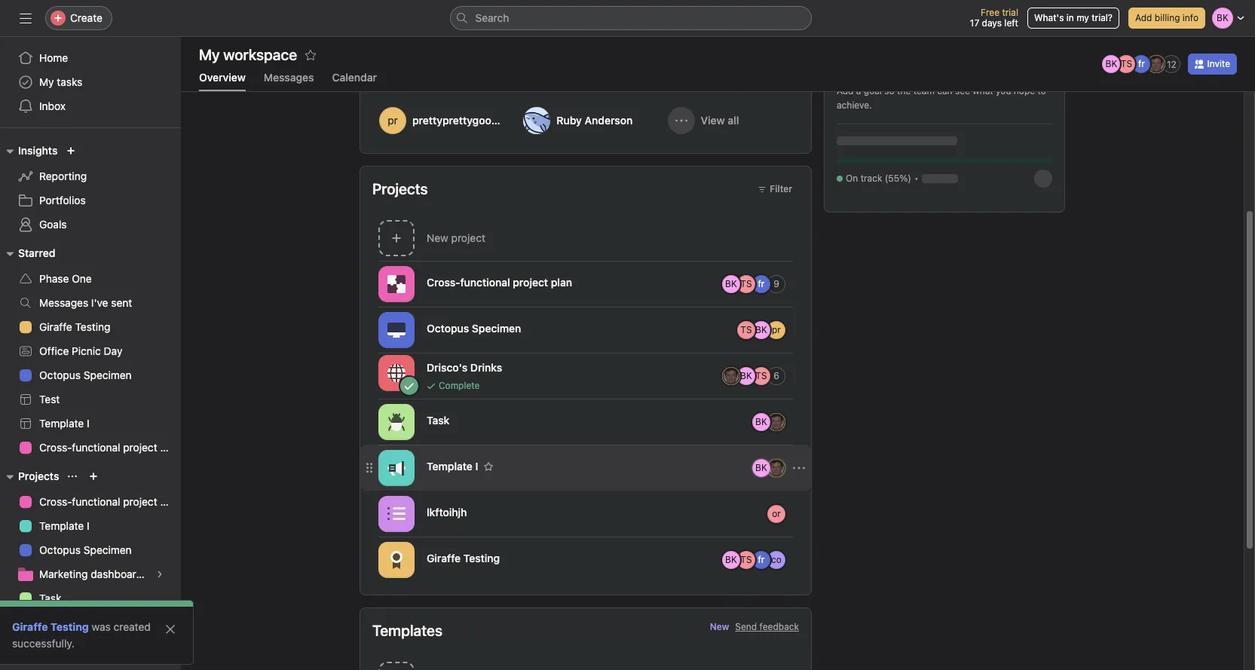 Task type: locate. For each thing, give the bounding box(es) containing it.
0 vertical spatial octopus specimen
[[427, 322, 521, 334]]

0 vertical spatial messages
[[264, 71, 314, 84]]

home link
[[9, 46, 172, 70]]

2 vertical spatial template i
[[39, 520, 89, 532]]

insights element
[[0, 137, 181, 240]]

ruby anderson button
[[517, 100, 655, 141]]

template i up marketing
[[39, 520, 89, 532]]

portfolios
[[39, 194, 86, 207]]

ts for octopus specimen
[[741, 324, 752, 335]]

1 horizontal spatial task
[[427, 414, 450, 426]]

template up the lkftoihjh
[[427, 460, 473, 472]]

toggle project starred status image
[[456, 416, 465, 425], [484, 462, 494, 471], [473, 508, 482, 517]]

0 vertical spatial invite
[[1208, 58, 1231, 69]]

dashboards
[[91, 568, 148, 581]]

0 vertical spatial plan
[[551, 276, 572, 288]]

cross-functional project plan link down new project or portfolio icon
[[9, 490, 181, 514]]

send feedback link
[[736, 621, 799, 634]]

can
[[938, 85, 953, 97]]

1 vertical spatial cross-
[[39, 441, 72, 454]]

octopus down office
[[39, 369, 81, 382]]

specimen inside "starred" element
[[84, 369, 132, 382]]

template inside projects element
[[39, 520, 84, 532]]

invite for topmost invite button
[[1208, 58, 1231, 69]]

1 vertical spatial specimen
[[84, 369, 132, 382]]

2 vertical spatial template
[[39, 520, 84, 532]]

1 vertical spatial octopus specimen
[[39, 369, 132, 382]]

0 vertical spatial i
[[87, 417, 89, 430]]

testing up the successfully.
[[50, 621, 89, 633]]

giraffe
[[39, 321, 72, 333], [427, 552, 461, 564], [39, 616, 72, 629], [12, 621, 48, 633]]

projects up new project
[[373, 180, 428, 198]]

giraffe testing inside "starred" element
[[39, 321, 110, 333]]

specimen left toggle project starred status icon
[[472, 322, 521, 334]]

2 vertical spatial specimen
[[84, 544, 132, 557]]

0 horizontal spatial invite
[[42, 644, 70, 657]]

hide sidebar image
[[20, 12, 32, 24]]

0 vertical spatial template i link
[[9, 412, 172, 436]]

add left 'a'
[[837, 85, 854, 97]]

projects left show options, current sort, top icon
[[18, 470, 59, 483]]

cross- inside "starred" element
[[39, 441, 72, 454]]

1 vertical spatial octopus
[[39, 369, 81, 382]]

cross- down new project
[[427, 276, 460, 288]]

in
[[1067, 12, 1074, 23]]

prettyprettygood77@gmail.com button
[[373, 100, 571, 141]]

template i
[[39, 417, 89, 430], [427, 460, 478, 472], [39, 520, 89, 532]]

functional
[[460, 276, 510, 288], [72, 441, 120, 454], [72, 495, 120, 508]]

template up marketing
[[39, 520, 84, 532]]

2 template i link from the top
[[9, 514, 172, 538]]

project
[[451, 232, 486, 244], [513, 276, 548, 288], [123, 441, 157, 454], [123, 495, 157, 508]]

cross-functional project plan up new project or portfolio icon
[[39, 441, 181, 454]]

functional down new project or portfolio icon
[[72, 495, 120, 508]]

see details, marketing dashboards image
[[155, 570, 164, 579]]

templates
[[373, 622, 443, 640]]

1 horizontal spatial add
[[1136, 12, 1153, 23]]

0 vertical spatial fr
[[1139, 58, 1145, 69]]

2 vertical spatial fr
[[758, 554, 765, 565]]

fr left 12
[[1139, 58, 1145, 69]]

1 vertical spatial plan
[[160, 441, 181, 454]]

show options image right 9 on the right of page
[[793, 278, 805, 290]]

add left billing
[[1136, 12, 1153, 23]]

billing
[[1155, 12, 1181, 23]]

0 horizontal spatial task
[[39, 592, 61, 605]]

1 vertical spatial add
[[837, 85, 854, 97]]

octopus specimen link up marketing dashboards
[[9, 538, 172, 563]]

specimen for 1st "octopus specimen" link from the bottom of the page
[[84, 544, 132, 557]]

new send feedback
[[710, 621, 799, 633]]

0 horizontal spatial toggle project starred status image
[[456, 416, 465, 425]]

1 horizontal spatial invite button
[[1189, 54, 1238, 75]]

you
[[996, 85, 1012, 97]]

0 vertical spatial toggle project starred status image
[[456, 416, 465, 425]]

giraffe testing up office picnic day
[[39, 321, 110, 333]]

giraffe testing
[[39, 321, 110, 333], [427, 552, 500, 564], [39, 616, 110, 629], [12, 621, 89, 633]]

was created successfully.
[[12, 621, 151, 650]]

ts left 9 on the right of page
[[741, 278, 752, 289]]

new project
[[427, 232, 486, 244]]

0 vertical spatial octopus specimen link
[[9, 363, 172, 388]]

fr
[[1139, 58, 1145, 69], [758, 278, 765, 289], [758, 554, 765, 565]]

octopus up the drisco's
[[427, 322, 469, 334]]

0 vertical spatial cross-functional project plan
[[427, 276, 572, 288]]

calendar
[[332, 71, 377, 84]]

new image
[[67, 146, 76, 155]]

show options image
[[793, 370, 805, 382], [793, 462, 805, 474], [793, 508, 805, 520]]

0 horizontal spatial add
[[837, 85, 854, 97]]

task down complete on the left bottom
[[427, 414, 450, 426]]

2 vertical spatial octopus
[[39, 544, 81, 557]]

task inside "link"
[[39, 592, 61, 605]]

1 octopus specimen link from the top
[[9, 363, 172, 388]]

invite button down task "link"
[[14, 637, 79, 664]]

hope
[[1014, 85, 1036, 97]]

functional up new project or portfolio icon
[[72, 441, 120, 454]]

2 cross-functional project plan link from the top
[[9, 490, 181, 514]]

show options image for cross-functional project plan
[[793, 278, 805, 290]]

1 vertical spatial show options image
[[793, 462, 805, 474]]

0 vertical spatial show options image
[[793, 278, 805, 290]]

i inside "starred" element
[[87, 417, 89, 430]]

list image
[[388, 505, 406, 523]]

template i down test
[[39, 417, 89, 430]]

2 vertical spatial toggle project starred status image
[[473, 508, 482, 517]]

cross-
[[427, 276, 460, 288], [39, 441, 72, 454], [39, 495, 72, 508]]

1 vertical spatial fr
[[758, 278, 765, 289]]

achieve.
[[837, 100, 872, 111]]

marketing dashboards
[[39, 568, 148, 581]]

add for add a goal so the team can see what you hope to achieve.
[[837, 85, 854, 97]]

specimen for 2nd "octopus specimen" link from the bottom
[[84, 369, 132, 382]]

2 vertical spatial plan
[[160, 495, 181, 508]]

drinks
[[471, 361, 502, 374]]

template i inside projects element
[[39, 520, 89, 532]]

octopus inside projects element
[[39, 544, 81, 557]]

see
[[955, 85, 971, 97]]

office picnic day link
[[9, 339, 172, 363]]

0 vertical spatial octopus
[[427, 322, 469, 334]]

testing down task "link"
[[75, 616, 110, 629]]

cross-functional project plan link up new project or portfolio icon
[[9, 436, 181, 460]]

insights
[[18, 144, 58, 157]]

marketing
[[39, 568, 88, 581]]

show options image right the pr
[[793, 324, 805, 336]]

octopus specimen up marketing dashboards link
[[39, 544, 132, 557]]

template i link
[[9, 412, 172, 436], [9, 514, 172, 538]]

starred element
[[0, 240, 181, 463]]

giraffe inside "starred" element
[[39, 321, 72, 333]]

computer image
[[388, 321, 406, 339]]

octopus specimen link down picnic on the left
[[9, 363, 172, 388]]

messages
[[264, 71, 314, 84], [39, 296, 88, 309]]

ts left co
[[741, 554, 752, 565]]

ts left 6
[[756, 370, 767, 381]]

1 horizontal spatial new
[[710, 621, 730, 633]]

template i link down test
[[9, 412, 172, 436]]

add inside button
[[1136, 12, 1153, 23]]

plan inside "starred" element
[[160, 441, 181, 454]]

1 horizontal spatial toggle project starred status image
[[473, 508, 482, 517]]

1 vertical spatial projects
[[18, 470, 59, 483]]

1 vertical spatial invite
[[42, 644, 70, 657]]

filter button
[[751, 179, 799, 200]]

2 vertical spatial cross-
[[39, 495, 72, 508]]

plan inside projects element
[[160, 495, 181, 508]]

2 vertical spatial octopus specimen
[[39, 544, 132, 557]]

trial
[[1003, 7, 1019, 18]]

1 vertical spatial functional
[[72, 441, 120, 454]]

office
[[39, 345, 69, 357]]

ja down 6
[[772, 416, 782, 427]]

specimen up dashboards
[[84, 544, 132, 557]]

messages inside "starred" element
[[39, 296, 88, 309]]

free
[[981, 7, 1000, 18]]

template down test
[[39, 417, 84, 430]]

template i link up marketing dashboards
[[9, 514, 172, 538]]

0 vertical spatial template i
[[39, 417, 89, 430]]

create
[[70, 11, 103, 24]]

testing down messages i've sent link
[[75, 321, 110, 333]]

3 show options image from the top
[[793, 508, 805, 520]]

0 vertical spatial specimen
[[472, 322, 521, 334]]

add
[[1136, 12, 1153, 23], [837, 85, 854, 97]]

1 vertical spatial task
[[39, 592, 61, 605]]

test
[[39, 393, 60, 406]]

octopus specimen
[[427, 322, 521, 334], [39, 369, 132, 382], [39, 544, 132, 557]]

add for add billing info
[[1136, 12, 1153, 23]]

2 horizontal spatial toggle project starred status image
[[484, 462, 494, 471]]

invite right 12
[[1208, 58, 1231, 69]]

0 horizontal spatial new
[[427, 232, 449, 244]]

day
[[104, 345, 122, 357]]

plan for 2nd cross-functional project plan link from the bottom of the page
[[160, 441, 181, 454]]

0 vertical spatial show options image
[[793, 370, 805, 382]]

ja
[[1152, 58, 1162, 69], [727, 370, 736, 381], [772, 416, 782, 427], [772, 462, 782, 473]]

specimen
[[472, 322, 521, 334], [84, 369, 132, 382], [84, 544, 132, 557]]

octopus specimen down picnic on the left
[[39, 369, 132, 382]]

show options image
[[793, 278, 805, 290], [793, 324, 805, 336]]

0 vertical spatial template
[[39, 417, 84, 430]]

octopus specimen inside "starred" element
[[39, 369, 132, 382]]

task
[[427, 414, 450, 426], [39, 592, 61, 605]]

megaphone image
[[388, 459, 406, 477]]

show options image for octopus specimen
[[793, 324, 805, 336]]

giraffe testing link up the successfully.
[[12, 621, 89, 633]]

0 vertical spatial add
[[1136, 12, 1153, 23]]

sent
[[111, 296, 132, 309]]

octopus
[[427, 322, 469, 334], [39, 369, 81, 382], [39, 544, 81, 557]]

goals
[[39, 218, 67, 231]]

0 vertical spatial new
[[427, 232, 449, 244]]

phase one
[[39, 272, 92, 285]]

template
[[39, 417, 84, 430], [427, 460, 473, 472], [39, 520, 84, 532]]

1 vertical spatial cross-functional project plan
[[39, 441, 181, 454]]

octopus up marketing
[[39, 544, 81, 557]]

2 show options image from the top
[[793, 324, 805, 336]]

1 show options image from the top
[[793, 370, 805, 382]]

giraffe testing link
[[9, 315, 172, 339], [9, 611, 172, 635], [12, 621, 89, 633]]

fr left co
[[758, 554, 765, 565]]

on track (55%)
[[846, 173, 912, 184]]

octopus specimen inside projects element
[[39, 544, 132, 557]]

was
[[92, 621, 111, 633]]

ja up the "or"
[[772, 462, 782, 473]]

on
[[846, 173, 858, 184]]

add to starred image
[[305, 49, 317, 61]]

0 horizontal spatial projects
[[18, 470, 59, 483]]

days
[[982, 17, 1002, 29]]

2 vertical spatial cross-functional project plan
[[39, 495, 181, 508]]

ja left 12
[[1152, 58, 1162, 69]]

giraffe testing down task "link"
[[39, 616, 110, 629]]

1 vertical spatial messages
[[39, 296, 88, 309]]

task down marketing
[[39, 592, 61, 605]]

specimen inside projects element
[[84, 544, 132, 557]]

1 horizontal spatial invite
[[1208, 58, 1231, 69]]

add inside add a goal so the team can see what you hope to achieve.
[[837, 85, 854, 97]]

1 vertical spatial template i link
[[9, 514, 172, 538]]

octopus specimen for 2nd "octopus specimen" link from the bottom
[[39, 369, 132, 382]]

invite button
[[1189, 54, 1238, 75], [14, 637, 79, 664]]

what's in my trial?
[[1035, 12, 1113, 23]]

fr left 9 on the right of page
[[758, 278, 765, 289]]

fr for cross-functional project plan
[[758, 278, 765, 289]]

1 vertical spatial toggle project starred status image
[[484, 462, 494, 471]]

1 vertical spatial cross-functional project plan link
[[9, 490, 181, 514]]

1 show options image from the top
[[793, 278, 805, 290]]

so
[[885, 85, 895, 97]]

bug image
[[388, 413, 406, 431]]

1 horizontal spatial projects
[[373, 180, 428, 198]]

2 vertical spatial show options image
[[793, 508, 805, 520]]

1 vertical spatial show options image
[[793, 324, 805, 336]]

template i up the lkftoihjh
[[427, 460, 478, 472]]

trial?
[[1092, 12, 1113, 23]]

0 horizontal spatial invite button
[[14, 637, 79, 664]]

octopus specimen up drisco's drinks at the left
[[427, 322, 521, 334]]

testing
[[75, 321, 110, 333], [464, 552, 500, 564], [75, 616, 110, 629], [50, 621, 89, 633]]

new for new send feedback
[[710, 621, 730, 633]]

1 vertical spatial new
[[710, 621, 730, 633]]

1 vertical spatial invite button
[[14, 637, 79, 664]]

1 vertical spatial octopus specimen link
[[9, 538, 172, 563]]

1 horizontal spatial messages
[[264, 71, 314, 84]]

messages down add to starred 'image'
[[264, 71, 314, 84]]

specimen down day
[[84, 369, 132, 382]]

octopus specimen link
[[9, 363, 172, 388], [9, 538, 172, 563]]

globe image
[[388, 364, 406, 382]]

puzzle image
[[388, 275, 406, 293]]

inbox
[[39, 100, 66, 112]]

successfully.
[[12, 637, 74, 650]]

2 vertical spatial functional
[[72, 495, 120, 508]]

toggle project starred status image
[[527, 324, 537, 333]]

functional down new project
[[460, 276, 510, 288]]

cross- down show options, current sort, top icon
[[39, 495, 72, 508]]

2 vertical spatial i
[[87, 520, 89, 532]]

cross- up show options, current sort, top icon
[[39, 441, 72, 454]]

0 vertical spatial cross-functional project plan link
[[9, 436, 181, 460]]

project inside projects element
[[123, 495, 157, 508]]

0 horizontal spatial messages
[[39, 296, 88, 309]]

invite down task "link"
[[42, 644, 70, 657]]

messages down 'phase one'
[[39, 296, 88, 309]]

messages i've sent
[[39, 296, 132, 309]]

cross-functional project plan inside projects element
[[39, 495, 181, 508]]

co
[[772, 554, 782, 565]]

cross-functional project plan up toggle project starred status icon
[[427, 276, 572, 288]]

invite button right 12
[[1189, 54, 1238, 75]]

ts left the pr
[[741, 324, 752, 335]]

cross-functional project plan down new project or portfolio icon
[[39, 495, 181, 508]]

2 show options image from the top
[[793, 462, 805, 474]]



Task type: vqa. For each thing, say whether or not it's contained in the screenshot.
dashboards
yes



Task type: describe. For each thing, give the bounding box(es) containing it.
left
[[1005, 17, 1019, 29]]

home
[[39, 51, 68, 64]]

a
[[857, 85, 862, 97]]

template i inside "starred" element
[[39, 417, 89, 430]]

9
[[774, 278, 780, 290]]

show options, current sort, top image
[[68, 472, 77, 481]]

functional inside "starred" element
[[72, 441, 120, 454]]

what
[[973, 85, 994, 97]]

lkftoihjh
[[427, 506, 467, 518]]

to
[[1038, 85, 1047, 97]]

search list box
[[450, 6, 812, 30]]

new for new project
[[427, 232, 449, 244]]

6
[[774, 370, 780, 382]]

calendar link
[[332, 71, 377, 91]]

send
[[736, 621, 757, 633]]

testing inside "starred" element
[[75, 321, 110, 333]]

invite for leftmost invite button
[[42, 644, 70, 657]]

0 vertical spatial invite button
[[1189, 54, 1238, 75]]

ja left 6
[[727, 370, 736, 381]]

show options image for drinks
[[793, 370, 805, 382]]

project inside "starred" element
[[123, 441, 157, 454]]

messages for messages i've sent
[[39, 296, 88, 309]]

messages link
[[264, 71, 314, 91]]

template inside "starred" element
[[39, 417, 84, 430]]

search button
[[450, 6, 812, 30]]

starred
[[18, 247, 55, 259]]

drisco's drinks
[[427, 361, 502, 374]]

0 vertical spatial projects
[[373, 180, 428, 198]]

phase one link
[[9, 267, 172, 291]]

1 vertical spatial template i
[[427, 460, 478, 472]]

messages i've sent link
[[9, 291, 172, 315]]

free trial 17 days left
[[970, 7, 1019, 29]]

0 vertical spatial functional
[[460, 276, 510, 288]]

info
[[1183, 12, 1199, 23]]

0 vertical spatial task
[[427, 414, 450, 426]]

pr
[[772, 324, 781, 335]]

cross-functional project plan inside "starred" element
[[39, 441, 181, 454]]

add a goal so the team can see what you hope to achieve.
[[837, 85, 1047, 111]]

giraffe testing down the lkftoihjh
[[427, 552, 500, 564]]

i inside projects element
[[87, 520, 89, 532]]

my
[[1077, 12, 1090, 23]]

view all
[[701, 114, 739, 127]]

overview link
[[199, 71, 246, 91]]

or
[[772, 508, 781, 519]]

the
[[897, 85, 911, 97]]

projects inside dropdown button
[[18, 470, 59, 483]]

0 vertical spatial cross-
[[427, 276, 460, 288]]

projects element
[[0, 463, 181, 662]]

octopus inside "starred" element
[[39, 369, 81, 382]]

toggle project starred status image for task
[[456, 416, 465, 425]]

ts for cross-functional project plan
[[741, 278, 752, 289]]

reporting
[[39, 170, 87, 183]]

my tasks link
[[9, 70, 172, 94]]

fr for giraffe testing
[[758, 554, 765, 565]]

plan for 1st cross-functional project plan link from the bottom of the page
[[160, 495, 181, 508]]

testing down the lkftoihjh
[[464, 552, 500, 564]]

toggle project starred status image for template i
[[484, 462, 494, 471]]

add billing info
[[1136, 12, 1199, 23]]

global element
[[0, 37, 181, 127]]

ts for giraffe testing
[[741, 554, 752, 565]]

view all button
[[661, 100, 799, 141]]

insights button
[[0, 142, 58, 160]]

toggle project starred status image for lkftoihjh
[[473, 508, 482, 517]]

picnic
[[72, 345, 101, 357]]

prettyprettygood77@gmail.com
[[413, 114, 571, 127]]

track
[[861, 173, 883, 184]]

starred button
[[0, 244, 55, 262]]

•
[[915, 173, 919, 184]]

my workspace
[[199, 46, 297, 63]]

tasks
[[57, 75, 82, 88]]

ribbon image
[[388, 551, 406, 569]]

giraffe testing inside projects element
[[39, 616, 110, 629]]

goals link
[[9, 213, 172, 237]]

task link
[[9, 587, 172, 611]]

reporting link
[[9, 164, 172, 189]]

close image
[[164, 624, 176, 636]]

giraffe testing link down marketing dashboards link
[[9, 611, 172, 635]]

search
[[475, 11, 509, 24]]

cross- inside projects element
[[39, 495, 72, 508]]

octopus specimen for 1st "octopus specimen" link from the bottom of the page
[[39, 544, 132, 557]]

(55%)
[[885, 173, 912, 184]]

1 template i link from the top
[[9, 412, 172, 436]]

giraffe testing up the successfully.
[[12, 621, 89, 633]]

marketing dashboards link
[[9, 563, 172, 587]]

1 vertical spatial template
[[427, 460, 473, 472]]

complete
[[439, 380, 480, 391]]

giraffe testing link up picnic on the left
[[9, 315, 172, 339]]

drisco's
[[427, 361, 468, 374]]

ruby anderson
[[557, 114, 633, 127]]

giraffe inside projects element
[[39, 616, 72, 629]]

what's in my trial? button
[[1028, 8, 1120, 29]]

new project or portfolio image
[[89, 472, 98, 481]]

inbox link
[[9, 94, 172, 118]]

1 vertical spatial i
[[476, 460, 478, 472]]

functional inside projects element
[[72, 495, 120, 508]]

messages for messages
[[264, 71, 314, 84]]

phase
[[39, 272, 69, 285]]

created
[[114, 621, 151, 633]]

team
[[914, 85, 935, 97]]

test link
[[9, 388, 172, 412]]

12
[[1167, 58, 1177, 70]]

show options image for i
[[793, 462, 805, 474]]

projects button
[[0, 468, 59, 486]]

my
[[39, 75, 54, 88]]

overview
[[199, 71, 246, 84]]

what's
[[1035, 12, 1064, 23]]

portfolios link
[[9, 189, 172, 213]]

testing inside projects element
[[75, 616, 110, 629]]

office picnic day
[[39, 345, 122, 357]]

my tasks
[[39, 75, 82, 88]]

goal
[[864, 85, 882, 97]]

one
[[72, 272, 92, 285]]

ts left 12
[[1121, 58, 1133, 69]]

2 octopus specimen link from the top
[[9, 538, 172, 563]]

feedback
[[760, 621, 799, 633]]

filter
[[770, 183, 793, 195]]

1 cross-functional project plan link from the top
[[9, 436, 181, 460]]



